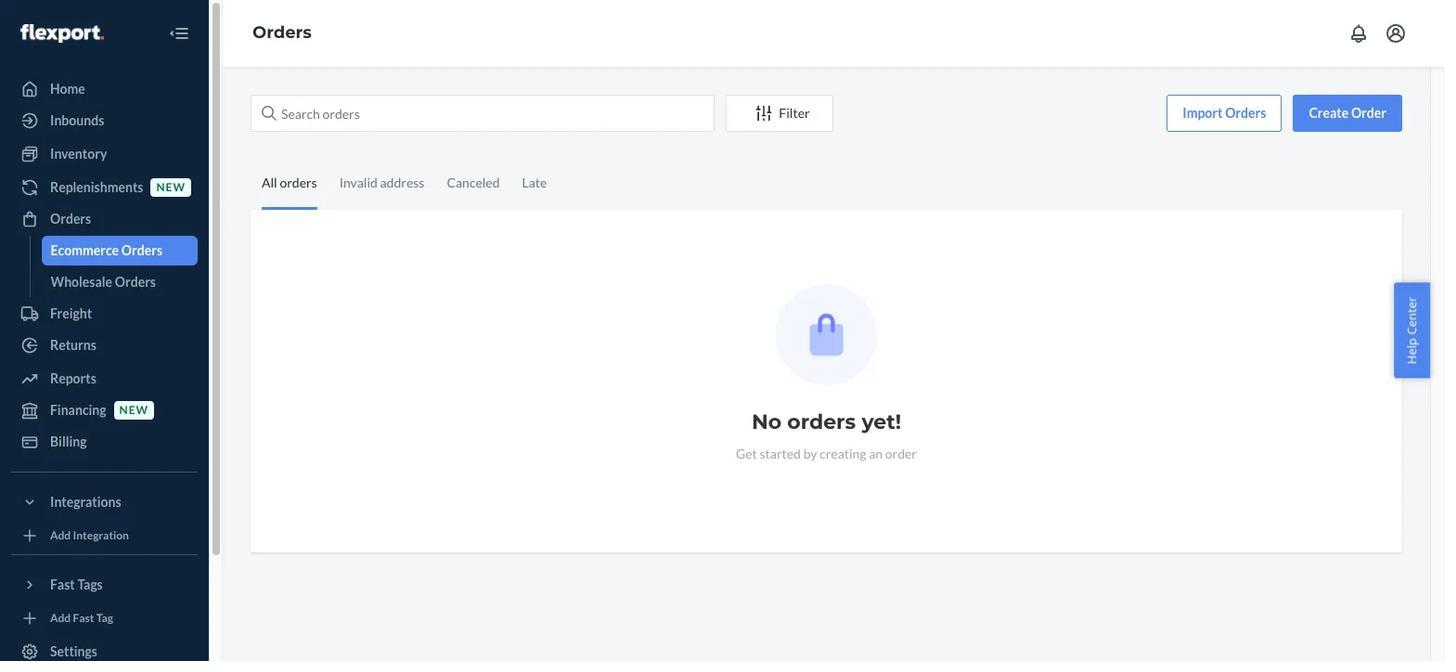 Task type: locate. For each thing, give the bounding box(es) containing it.
orders up wholesale orders link
[[121, 242, 163, 258]]

search image
[[262, 106, 277, 121]]

0 horizontal spatial new
[[119, 403, 149, 417]]

Search orders text field
[[251, 95, 715, 132]]

1 horizontal spatial new
[[156, 181, 186, 194]]

create order
[[1310, 105, 1387, 121]]

filter button
[[726, 95, 834, 132]]

no
[[752, 409, 782, 435]]

orders right import
[[1226, 105, 1267, 121]]

financing
[[50, 402, 106, 418]]

2 add from the top
[[50, 611, 71, 625]]

1 vertical spatial orders
[[788, 409, 856, 435]]

orders inside import orders button
[[1226, 105, 1267, 121]]

orders link up "search" image
[[253, 22, 312, 43]]

integrations button
[[11, 487, 198, 517]]

inbounds
[[50, 112, 104, 128]]

0 vertical spatial orders link
[[253, 22, 312, 43]]

0 vertical spatial fast
[[50, 577, 75, 592]]

creating
[[820, 446, 867, 461]]

1 vertical spatial new
[[119, 403, 149, 417]]

0 vertical spatial new
[[156, 181, 186, 194]]

orders link
[[253, 22, 312, 43], [11, 204, 198, 234]]

late
[[522, 175, 547, 190]]

orders
[[253, 22, 312, 43], [1226, 105, 1267, 121], [50, 211, 91, 227], [121, 242, 163, 258], [115, 274, 156, 290]]

orders down ecommerce orders link
[[115, 274, 156, 290]]

0 horizontal spatial orders link
[[11, 204, 198, 234]]

close navigation image
[[168, 22, 190, 45]]

orders up get started by creating an order
[[788, 409, 856, 435]]

0 vertical spatial add
[[50, 529, 71, 543]]

integrations
[[50, 494, 121, 510]]

add inside 'link'
[[50, 529, 71, 543]]

new down reports link
[[119, 403, 149, 417]]

help
[[1404, 338, 1421, 364]]

settings
[[50, 643, 97, 659]]

open account menu image
[[1385, 22, 1408, 45]]

import orders button
[[1167, 95, 1283, 132]]

add
[[50, 529, 71, 543], [50, 611, 71, 625]]

freight link
[[11, 299, 198, 329]]

add fast tag link
[[11, 607, 198, 630]]

orders right all
[[280, 175, 317, 190]]

ecommerce orders
[[51, 242, 163, 258]]

1 add from the top
[[50, 529, 71, 543]]

no orders yet!
[[752, 409, 902, 435]]

orders for import orders
[[1226, 105, 1267, 121]]

fast left tags
[[50, 577, 75, 592]]

open notifications image
[[1348, 22, 1370, 45]]

create order link
[[1294, 95, 1403, 132]]

add integration link
[[11, 525, 198, 547]]

1 vertical spatial fast
[[73, 611, 94, 625]]

invalid address
[[340, 175, 425, 190]]

import orders
[[1183, 105, 1267, 121]]

orders link up the ecommerce orders
[[11, 204, 198, 234]]

new right replenishments
[[156, 181, 186, 194]]

orders up ecommerce in the left top of the page
[[50, 211, 91, 227]]

inbounds link
[[11, 106, 198, 136]]

reports
[[50, 370, 96, 386]]

an
[[869, 446, 883, 461]]

orders inside wholesale orders link
[[115, 274, 156, 290]]

1 horizontal spatial orders link
[[253, 22, 312, 43]]

0 horizontal spatial orders
[[280, 175, 317, 190]]

fast left tag
[[73, 611, 94, 625]]

add up settings
[[50, 611, 71, 625]]

1 vertical spatial add
[[50, 611, 71, 625]]

fast
[[50, 577, 75, 592], [73, 611, 94, 625]]

import
[[1183, 105, 1223, 121]]

new for financing
[[119, 403, 149, 417]]

fast inside dropdown button
[[50, 577, 75, 592]]

1 horizontal spatial orders
[[788, 409, 856, 435]]

add left integration
[[50, 529, 71, 543]]

0 vertical spatial orders
[[280, 175, 317, 190]]

help center
[[1404, 297, 1421, 364]]

orders inside ecommerce orders link
[[121, 242, 163, 258]]

orders
[[280, 175, 317, 190], [788, 409, 856, 435]]

add integration
[[50, 529, 129, 543]]

billing
[[50, 434, 87, 449]]

create
[[1310, 105, 1349, 121]]

1 vertical spatial orders link
[[11, 204, 198, 234]]

new
[[156, 181, 186, 194], [119, 403, 149, 417]]



Task type: describe. For each thing, give the bounding box(es) containing it.
orders for no
[[788, 409, 856, 435]]

started
[[760, 446, 801, 461]]

ecommerce orders link
[[41, 236, 198, 266]]

add for add integration
[[50, 529, 71, 543]]

canceled
[[447, 175, 500, 190]]

wholesale orders
[[51, 274, 156, 290]]

inventory link
[[11, 139, 198, 169]]

add fast tag
[[50, 611, 113, 625]]

all
[[262, 175, 277, 190]]

filter
[[779, 105, 810, 121]]

inventory
[[50, 146, 107, 162]]

ecommerce
[[51, 242, 119, 258]]

tag
[[96, 611, 113, 625]]

order
[[1352, 105, 1387, 121]]

by
[[804, 446, 817, 461]]

add for add fast tag
[[50, 611, 71, 625]]

order
[[886, 446, 917, 461]]

new for replenishments
[[156, 181, 186, 194]]

flexport logo image
[[20, 24, 104, 42]]

fast tags
[[50, 577, 103, 592]]

reports link
[[11, 364, 198, 394]]

center
[[1404, 297, 1421, 335]]

billing link
[[11, 427, 198, 457]]

home link
[[11, 74, 198, 104]]

get started by creating an order
[[736, 446, 917, 461]]

replenishments
[[50, 179, 143, 195]]

address
[[380, 175, 425, 190]]

wholesale
[[51, 274, 112, 290]]

settings link
[[11, 637, 198, 661]]

freight
[[50, 305, 92, 321]]

empty list image
[[776, 284, 877, 385]]

fast tags button
[[11, 570, 198, 600]]

home
[[50, 81, 85, 97]]

integration
[[73, 529, 129, 543]]

yet!
[[862, 409, 902, 435]]

orders for ecommerce orders
[[121, 242, 163, 258]]

tags
[[77, 577, 103, 592]]

all orders
[[262, 175, 317, 190]]

returns link
[[11, 331, 198, 360]]

orders up "search" image
[[253, 22, 312, 43]]

get
[[736, 446, 757, 461]]

orders for all
[[280, 175, 317, 190]]

wholesale orders link
[[41, 267, 198, 297]]

help center button
[[1395, 283, 1431, 378]]

orders for wholesale orders
[[115, 274, 156, 290]]

invalid
[[340, 175, 378, 190]]

returns
[[50, 337, 96, 353]]



Task type: vqa. For each thing, say whether or not it's contained in the screenshot.
the Give Feedback
no



